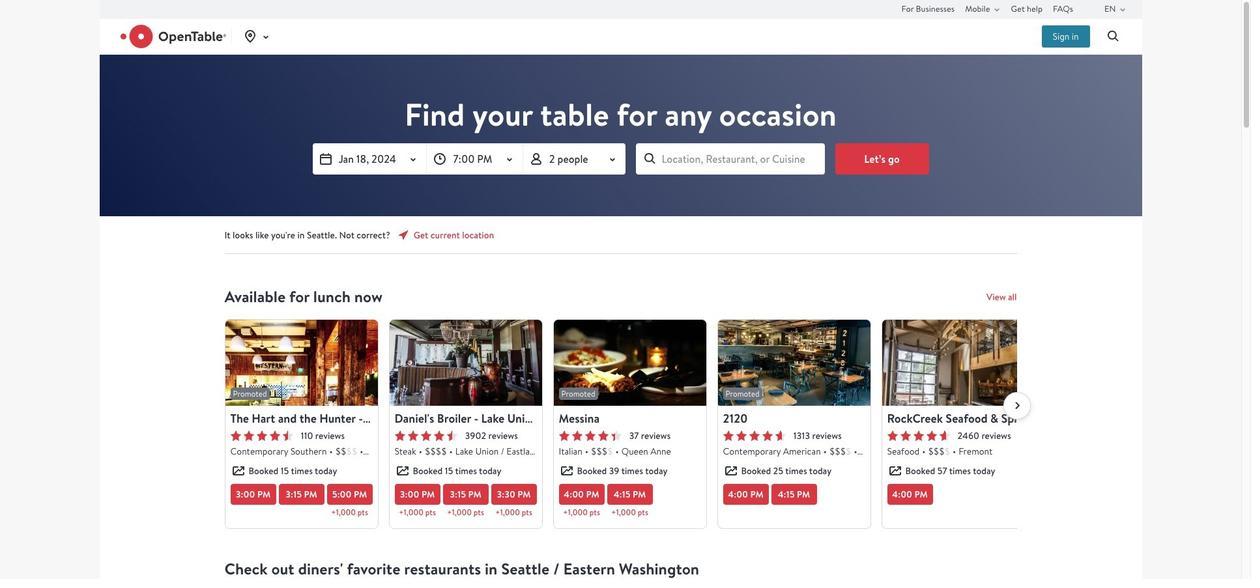Task type: vqa. For each thing, say whether or not it's contained in the screenshot.
option
no



Task type: describe. For each thing, give the bounding box(es) containing it.
a photo of 2120 restaurant image
[[718, 320, 870, 406]]

4.4 stars image
[[230, 431, 293, 441]]

a photo of daniel's broiler - lake union restaurant image
[[389, 320, 542, 406]]

a photo of rockcreek seafood & spirits restaurant image
[[882, 320, 1035, 406]]

opentable logo image
[[120, 25, 226, 48]]



Task type: locate. For each thing, give the bounding box(es) containing it.
a photo of the hart and the hunter - seattle restaurant image
[[225, 320, 378, 406]]

Please input a Location, Restaurant or Cuisine field
[[636, 143, 825, 175]]

a photo of messina restaurant image
[[554, 320, 706, 406]]

0 horizontal spatial 4.7 stars image
[[723, 431, 786, 441]]

4.6 stars image
[[395, 431, 457, 441]]

1 horizontal spatial 4.7 stars image
[[887, 431, 950, 441]]

None field
[[636, 143, 825, 175]]

4.7 stars image
[[723, 431, 786, 441], [887, 431, 950, 441]]

2 4.7 stars image from the left
[[887, 431, 950, 441]]

4.3 stars image
[[559, 431, 621, 441]]

1 4.7 stars image from the left
[[723, 431, 786, 441]]



